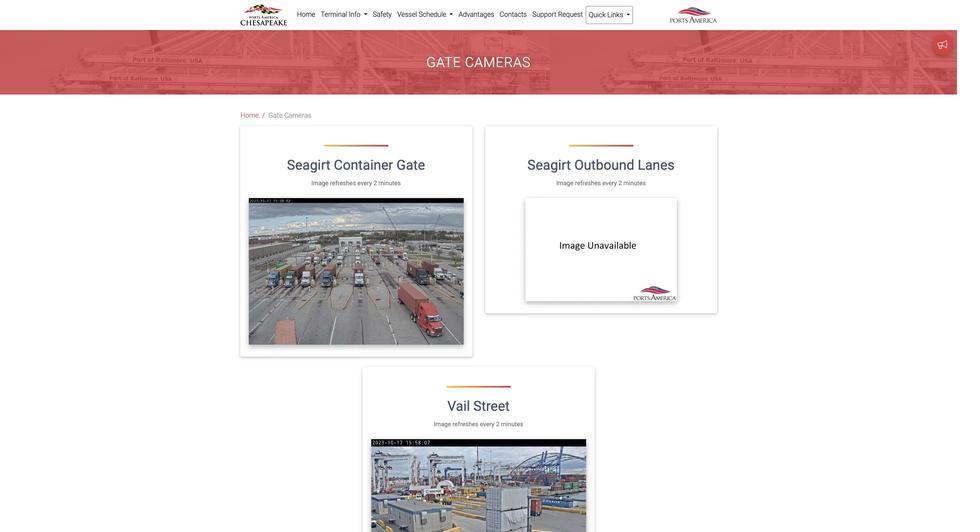 Task type: locate. For each thing, give the bounding box(es) containing it.
1 vertical spatial home link
[[241, 111, 259, 121]]

street
[[474, 398, 510, 415]]

0 horizontal spatial home link
[[241, 111, 259, 121]]

every
[[358, 180, 372, 187], [603, 180, 618, 187], [480, 421, 495, 428]]

seagirt outbound lanes
[[528, 157, 675, 174]]

image down vail in the bottom left of the page
[[434, 421, 451, 428]]

seagirt container gate
[[287, 157, 425, 174]]

support request
[[533, 10, 583, 18]]

image down seagirt container gate
[[312, 180, 329, 187]]

2 down outbound
[[619, 180, 623, 187]]

every down street
[[480, 421, 495, 428]]

seagirt
[[287, 157, 331, 174], [528, 157, 571, 174]]

refreshes for street
[[453, 421, 479, 428]]

0 vertical spatial gate
[[427, 54, 462, 71]]

refreshes down vail in the bottom left of the page
[[453, 421, 479, 428]]

terminal info
[[321, 10, 362, 18]]

outbound
[[575, 157, 635, 174]]

0 horizontal spatial home
[[241, 112, 259, 120]]

info
[[349, 10, 361, 18]]

1 horizontal spatial every
[[480, 421, 495, 428]]

0 horizontal spatial gate
[[269, 112, 283, 120]]

1 vertical spatial home
[[241, 112, 259, 120]]

1 vertical spatial gate
[[269, 112, 283, 120]]

2 horizontal spatial 2
[[619, 180, 623, 187]]

support request link
[[530, 6, 586, 23]]

2 horizontal spatial refreshes
[[576, 180, 601, 187]]

image
[[312, 180, 329, 187], [557, 180, 574, 187], [434, 421, 451, 428]]

0 vertical spatial home link
[[294, 6, 318, 23]]

0 horizontal spatial cameras
[[284, 112, 312, 120]]

1 horizontal spatial image refreshes every 2 minutes
[[434, 421, 524, 428]]

every down container
[[358, 180, 372, 187]]

1 horizontal spatial cameras
[[465, 54, 531, 71]]

2 down container
[[374, 180, 377, 187]]

1 seagirt from the left
[[287, 157, 331, 174]]

refreshes for outbound
[[576, 180, 601, 187]]

2 for outbound
[[619, 180, 623, 187]]

every for container
[[358, 180, 372, 187]]

image refreshes every 2 minutes down seagirt container gate
[[312, 180, 401, 187]]

gate
[[427, 54, 462, 71], [269, 112, 283, 120], [397, 157, 425, 174]]

2
[[374, 180, 377, 187], [619, 180, 623, 187], [496, 421, 500, 428]]

cameras
[[465, 54, 531, 71], [284, 112, 312, 120]]

2 horizontal spatial image
[[557, 180, 574, 187]]

links
[[608, 11, 624, 19]]

2 horizontal spatial minutes
[[624, 180, 646, 187]]

1 horizontal spatial 2
[[496, 421, 500, 428]]

every down outbound
[[603, 180, 618, 187]]

0 horizontal spatial every
[[358, 180, 372, 187]]

2 horizontal spatial every
[[603, 180, 618, 187]]

0 horizontal spatial image
[[312, 180, 329, 187]]

2 seagirt from the left
[[528, 157, 571, 174]]

2 horizontal spatial image refreshes every 2 minutes
[[557, 180, 646, 187]]

minutes down street
[[501, 421, 524, 428]]

0 vertical spatial gate cameras
[[427, 54, 531, 71]]

1 horizontal spatial image
[[434, 421, 451, 428]]

minutes down container
[[379, 180, 401, 187]]

terminal
[[321, 10, 347, 18]]

1 vertical spatial gate cameras
[[269, 112, 312, 120]]

image refreshes every 2 minutes down seagirt outbound lanes
[[557, 180, 646, 187]]

1 horizontal spatial seagirt
[[528, 157, 571, 174]]

refreshes
[[330, 180, 356, 187], [576, 180, 601, 187], [453, 421, 479, 428]]

0 vertical spatial cameras
[[465, 54, 531, 71]]

schedule
[[419, 10, 447, 18]]

home link
[[294, 6, 318, 23], [241, 111, 259, 121]]

image for street
[[434, 421, 451, 428]]

minutes down lanes
[[624, 180, 646, 187]]

2 horizontal spatial gate
[[427, 54, 462, 71]]

0 horizontal spatial minutes
[[379, 180, 401, 187]]

live image image
[[249, 198, 464, 345], [526, 198, 677, 302], [371, 440, 586, 533]]

1 horizontal spatial minutes
[[501, 421, 524, 428]]

0 horizontal spatial image refreshes every 2 minutes
[[312, 180, 401, 187]]

image refreshes every 2 minutes down vail street
[[434, 421, 524, 428]]

2 vertical spatial gate
[[397, 157, 425, 174]]

quick links
[[589, 11, 625, 19]]

minutes
[[379, 180, 401, 187], [624, 180, 646, 187], [501, 421, 524, 428]]

0 vertical spatial home
[[297, 10, 316, 18]]

1 horizontal spatial refreshes
[[453, 421, 479, 428]]

image refreshes every 2 minutes for street
[[434, 421, 524, 428]]

refreshes down seagirt outbound lanes
[[576, 180, 601, 187]]

0 horizontal spatial refreshes
[[330, 180, 356, 187]]

every for street
[[480, 421, 495, 428]]

quick
[[589, 11, 606, 19]]

minutes for lanes
[[624, 180, 646, 187]]

1 horizontal spatial gate
[[397, 157, 425, 174]]

0 horizontal spatial 2
[[374, 180, 377, 187]]

vessel schedule link
[[395, 6, 456, 23]]

minutes for gate
[[379, 180, 401, 187]]

image refreshes every 2 minutes
[[312, 180, 401, 187], [557, 180, 646, 187], [434, 421, 524, 428]]

2 down street
[[496, 421, 500, 428]]

image down seagirt outbound lanes
[[557, 180, 574, 187]]

live image image for lanes
[[526, 198, 677, 302]]

home
[[297, 10, 316, 18], [241, 112, 259, 120]]

gate cameras
[[427, 54, 531, 71], [269, 112, 312, 120]]

refreshes down seagirt container gate
[[330, 180, 356, 187]]

0 horizontal spatial seagirt
[[287, 157, 331, 174]]

image refreshes every 2 minutes for outbound
[[557, 180, 646, 187]]

lanes
[[638, 157, 675, 174]]

image for container
[[312, 180, 329, 187]]



Task type: describe. For each thing, give the bounding box(es) containing it.
1 vertical spatial cameras
[[284, 112, 312, 120]]

1 horizontal spatial home
[[297, 10, 316, 18]]

vail
[[448, 398, 470, 415]]

contacts
[[500, 10, 527, 18]]

1 horizontal spatial home link
[[294, 6, 318, 23]]

every for outbound
[[603, 180, 618, 187]]

safety link
[[370, 6, 395, 23]]

advantages link
[[456, 6, 497, 23]]

2 for container
[[374, 180, 377, 187]]

0 horizontal spatial gate cameras
[[269, 112, 312, 120]]

terminal info link
[[318, 6, 370, 23]]

vessel
[[398, 10, 417, 18]]

vail street
[[448, 398, 510, 415]]

container
[[334, 157, 393, 174]]

image for outbound
[[557, 180, 574, 187]]

contacts link
[[497, 6, 530, 23]]

request
[[559, 10, 583, 18]]

safety
[[373, 10, 392, 18]]

quick links link
[[586, 6, 634, 24]]

refreshes for container
[[330, 180, 356, 187]]

seagirt for seagirt outbound lanes
[[528, 157, 571, 174]]

seagirt for seagirt container gate
[[287, 157, 331, 174]]

image refreshes every 2 minutes for container
[[312, 180, 401, 187]]

live image image for gate
[[249, 198, 464, 345]]

vessel schedule
[[398, 10, 448, 18]]

advantages
[[459, 10, 495, 18]]

1 horizontal spatial gate cameras
[[427, 54, 531, 71]]

2 for street
[[496, 421, 500, 428]]

support
[[533, 10, 557, 18]]



Task type: vqa. For each thing, say whether or not it's contained in the screenshot.
every
yes



